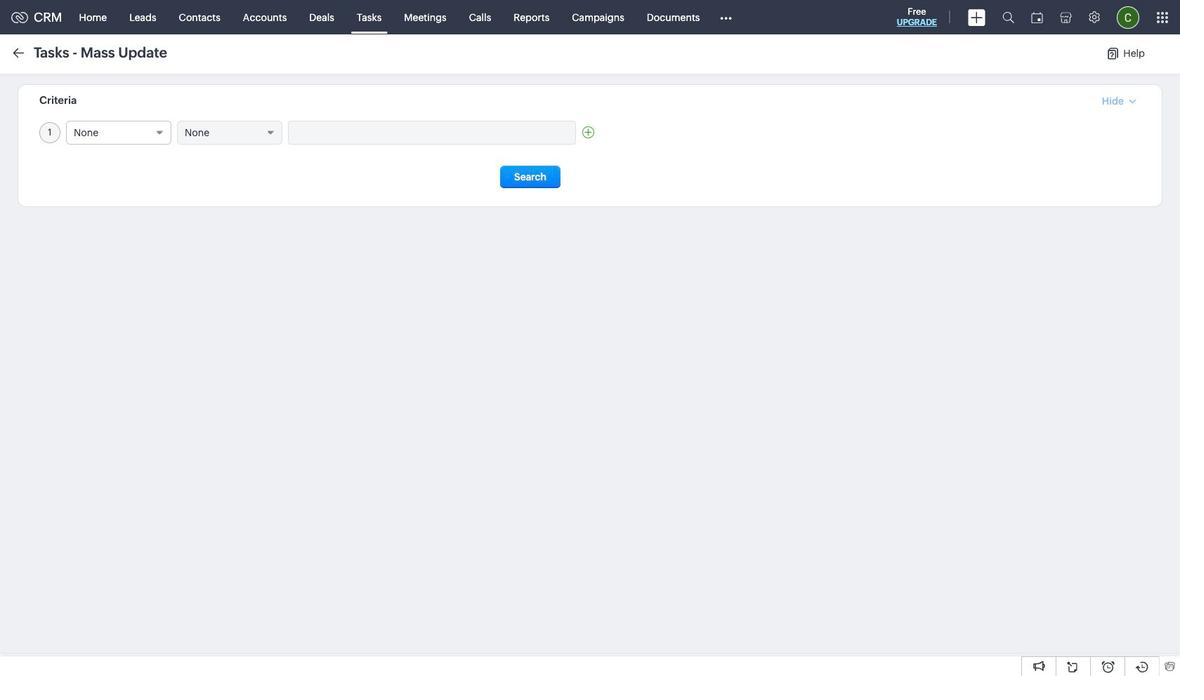 Task type: describe. For each thing, give the bounding box(es) containing it.
logo image
[[11, 12, 28, 23]]

search image
[[1002, 11, 1014, 23]]

create menu element
[[960, 0, 994, 34]]

profile image
[[1117, 6, 1139, 28]]

Other Modules field
[[711, 6, 741, 28]]

profile element
[[1109, 0, 1148, 34]]

create menu image
[[968, 9, 986, 26]]

search element
[[994, 0, 1023, 34]]



Task type: vqa. For each thing, say whether or not it's contained in the screenshot.
RULES on the left
no



Task type: locate. For each thing, give the bounding box(es) containing it.
calendar image
[[1031, 12, 1043, 23]]

None text field
[[289, 122, 575, 144]]



